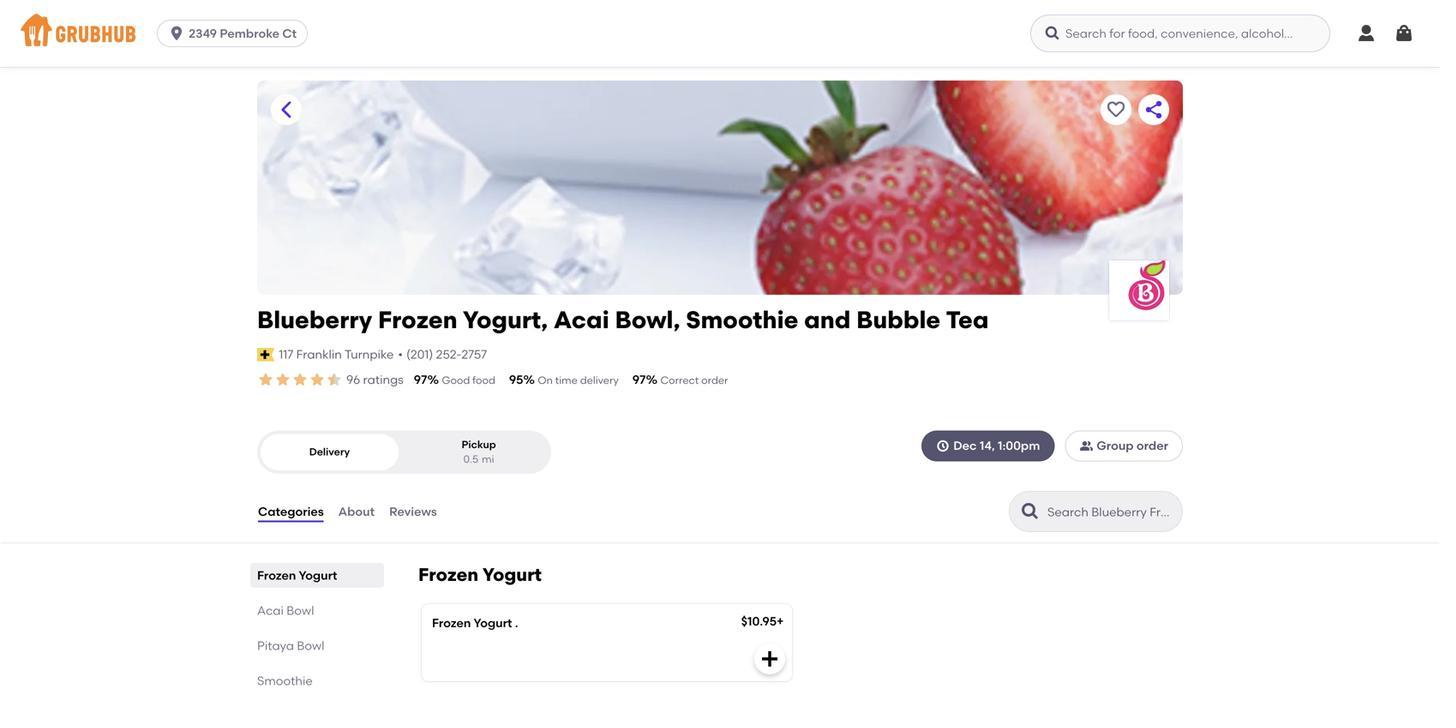 Task type: vqa. For each thing, say whether or not it's contained in the screenshot.
$15.65
no



Task type: describe. For each thing, give the bounding box(es) containing it.
time
[[555, 374, 578, 387]]

bowl for acai bowl
[[287, 604, 314, 618]]

blueberry
[[257, 306, 372, 334]]

yogurt up .
[[482, 564, 542, 586]]

reviews button
[[388, 481, 438, 543]]

pitaya bowl
[[257, 639, 324, 653]]

share icon image
[[1144, 99, 1164, 120]]

group
[[1097, 439, 1134, 453]]

caret left icon image
[[276, 99, 297, 120]]

Search Blueberry Frozen Yogurt, Acai Bowl, Smoothie and Bubble Tea  search field
[[1046, 504, 1177, 520]]

main navigation navigation
[[0, 0, 1440, 67]]

yogurt for $10.95
[[474, 616, 512, 631]]

categories
[[258, 504, 324, 519]]

2349 pembroke ct
[[189, 26, 297, 41]]

2349 pembroke ct button
[[157, 20, 315, 47]]

on
[[538, 374, 553, 387]]

acai bowl
[[257, 604, 314, 618]]

and
[[804, 306, 851, 334]]

on time delivery
[[538, 374, 619, 387]]

.
[[515, 616, 518, 631]]

• (201) 252-2757
[[398, 347, 487, 362]]

correct order
[[660, 374, 728, 387]]

1 horizontal spatial acai
[[554, 306, 609, 334]]

0 horizontal spatial frozen yogurt
[[257, 568, 337, 583]]

ratings
[[363, 372, 404, 387]]

117 franklin turnpike button
[[278, 345, 395, 364]]

dec 14, 1:00pm button
[[922, 431, 1055, 461]]

search icon image
[[1020, 502, 1041, 522]]

delivery
[[580, 374, 619, 387]]

97 for correct order
[[632, 372, 646, 387]]

dec
[[953, 439, 977, 453]]

yogurt,
[[463, 306, 548, 334]]

order for correct order
[[701, 374, 728, 387]]

categories button
[[257, 481, 325, 543]]

(201)
[[406, 347, 433, 362]]

blueberry frozen yogurt, acai bowl, smoothie and bubble tea
[[257, 306, 989, 334]]

bubble
[[856, 306, 941, 334]]

$10.95 +
[[741, 614, 784, 629]]

96
[[346, 372, 360, 387]]

turnpike
[[345, 347, 394, 362]]

franklin
[[296, 347, 342, 362]]

0 vertical spatial smoothie
[[686, 306, 798, 334]]

frozen up 'frozen yogurt .'
[[418, 564, 478, 586]]

pitaya
[[257, 639, 294, 653]]

pickup 0.5 mi
[[462, 438, 496, 466]]

group order button
[[1065, 431, 1183, 461]]

order for group order
[[1137, 439, 1168, 453]]

delivery
[[309, 446, 350, 458]]

1:00pm
[[998, 439, 1040, 453]]

frozen up acai bowl
[[257, 568, 296, 583]]



Task type: locate. For each thing, give the bounding box(es) containing it.
yogurt
[[482, 564, 542, 586], [299, 568, 337, 583], [474, 616, 512, 631]]

0 vertical spatial acai
[[554, 306, 609, 334]]

frozen yogurt up 'frozen yogurt .'
[[418, 564, 542, 586]]

0 vertical spatial order
[[701, 374, 728, 387]]

svg image inside 2349 pembroke ct button
[[168, 25, 185, 42]]

frozen
[[378, 306, 457, 334], [418, 564, 478, 586], [257, 568, 296, 583], [432, 616, 471, 631]]

0 horizontal spatial acai
[[257, 604, 284, 618]]

smoothie
[[686, 306, 798, 334], [257, 674, 313, 688]]

blueberry frozen yogurt, acai bowl, smoothie and bubble tea  logo image
[[1109, 261, 1169, 321]]

acai up on time delivery
[[554, 306, 609, 334]]

(201) 252-2757 button
[[406, 346, 487, 363]]

star icon image
[[257, 371, 274, 388], [274, 371, 291, 388], [291, 371, 309, 388], [309, 371, 326, 388], [326, 371, 343, 388], [326, 371, 343, 388]]

pickup
[[462, 438, 496, 451]]

97 down (201)
[[414, 372, 427, 387]]

option group containing pickup
[[257, 431, 551, 474]]

correct
[[660, 374, 699, 387]]

1 vertical spatial acai
[[257, 604, 284, 618]]

yogurt for acai bowl
[[299, 568, 337, 583]]

1 horizontal spatial 97
[[632, 372, 646, 387]]

frozen yogurt up acai bowl
[[257, 568, 337, 583]]

2757
[[461, 347, 487, 362]]

0 horizontal spatial svg image
[[936, 439, 950, 453]]

1 vertical spatial svg image
[[936, 439, 950, 453]]

95
[[509, 372, 523, 387]]

about
[[338, 504, 375, 519]]

1 vertical spatial smoothie
[[257, 674, 313, 688]]

save this restaurant button
[[1101, 94, 1132, 125]]

food
[[472, 374, 495, 387]]

subscription pass image
[[257, 348, 274, 362]]

order inside the group order button
[[1137, 439, 1168, 453]]

mi
[[482, 453, 494, 466]]

frozen yogurt
[[418, 564, 542, 586], [257, 568, 337, 583]]

frozen up (201)
[[378, 306, 457, 334]]

0 horizontal spatial smoothie
[[257, 674, 313, 688]]

order right the group
[[1137, 439, 1168, 453]]

2 97 from the left
[[632, 372, 646, 387]]

97 right delivery
[[632, 372, 646, 387]]

bowl
[[287, 604, 314, 618], [297, 639, 324, 653]]

0 vertical spatial svg image
[[1356, 23, 1377, 44]]

ct
[[282, 26, 297, 41]]

yogurt left .
[[474, 616, 512, 631]]

svg image inside dec 14, 1:00pm button
[[936, 439, 950, 453]]

save this restaurant image
[[1106, 99, 1126, 120]]

1 horizontal spatial frozen yogurt
[[418, 564, 542, 586]]

bowl for pitaya bowl
[[297, 639, 324, 653]]

good
[[442, 374, 470, 387]]

frozen yogurt .
[[432, 616, 518, 631]]

group order
[[1097, 439, 1168, 453]]

svg image
[[1394, 23, 1414, 44], [168, 25, 185, 42], [1044, 25, 1061, 42], [759, 649, 780, 670]]

people icon image
[[1080, 439, 1093, 453]]

1 vertical spatial order
[[1137, 439, 1168, 453]]

smoothie down pitaya bowl
[[257, 674, 313, 688]]

bowl,
[[615, 306, 680, 334]]

2349
[[189, 26, 217, 41]]

about button
[[337, 481, 376, 543]]

pembroke
[[220, 26, 280, 41]]

acai
[[554, 306, 609, 334], [257, 604, 284, 618]]

14,
[[980, 439, 995, 453]]

252-
[[436, 347, 461, 362]]

acai up pitaya
[[257, 604, 284, 618]]

good food
[[442, 374, 495, 387]]

97
[[414, 372, 427, 387], [632, 372, 646, 387]]

Search for food, convenience, alcohol... search field
[[1030, 15, 1330, 52]]

0 horizontal spatial 97
[[414, 372, 427, 387]]

1 horizontal spatial smoothie
[[686, 306, 798, 334]]

order right the correct
[[701, 374, 728, 387]]

117 franklin turnpike
[[279, 347, 394, 362]]

$10.95
[[741, 614, 777, 629]]

reviews
[[389, 504, 437, 519]]

option group
[[257, 431, 551, 474]]

1 horizontal spatial order
[[1137, 439, 1168, 453]]

96 ratings
[[346, 372, 404, 387]]

bowl right pitaya
[[297, 639, 324, 653]]

1 97 from the left
[[414, 372, 427, 387]]

smoothie up correct order
[[686, 306, 798, 334]]

0 vertical spatial bowl
[[287, 604, 314, 618]]

1 vertical spatial bowl
[[297, 639, 324, 653]]

order
[[701, 374, 728, 387], [1137, 439, 1168, 453]]

yogurt up acai bowl
[[299, 568, 337, 583]]

svg image inside main navigation navigation
[[1356, 23, 1377, 44]]

97 for good food
[[414, 372, 427, 387]]

1 horizontal spatial svg image
[[1356, 23, 1377, 44]]

tea
[[946, 306, 989, 334]]

117
[[279, 347, 293, 362]]

+
[[777, 614, 784, 629]]

0 horizontal spatial order
[[701, 374, 728, 387]]

svg image
[[1356, 23, 1377, 44], [936, 439, 950, 453]]

dec 14, 1:00pm
[[953, 439, 1040, 453]]

frozen left .
[[432, 616, 471, 631]]

bowl up pitaya bowl
[[287, 604, 314, 618]]

0.5
[[463, 453, 478, 466]]

•
[[398, 347, 403, 362]]



